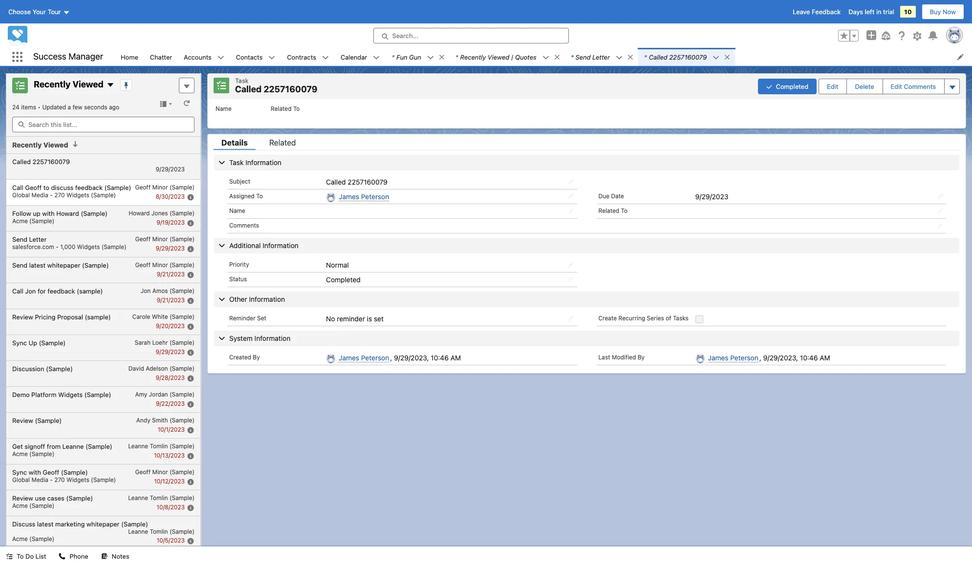 Task type: vqa. For each thing, say whether or not it's contained in the screenshot.


Task type: describe. For each thing, give the bounding box(es) containing it.
text default image inside recently viewed|tasks|list view "element"
[[72, 141, 79, 148]]

related link
[[261, 138, 304, 150]]

called inside list
[[649, 53, 668, 61]]

jones
[[151, 209, 168, 217]]

no
[[326, 315, 335, 323]]

quotes
[[515, 53, 537, 61]]

9/28/2023
[[156, 374, 185, 382]]

0 vertical spatial (sample)
[[77, 287, 103, 295]]

phone button
[[53, 547, 94, 567]]

carole
[[132, 313, 150, 320]]

10/1/2023
[[158, 426, 185, 433]]

leave
[[793, 8, 810, 16]]

* for * fun gun
[[392, 53, 395, 61]]

choose
[[8, 8, 31, 16]]

0 vertical spatial recently viewed
[[34, 79, 104, 90]]

* send letter
[[571, 53, 610, 61]]

success
[[33, 51, 66, 62]]

loehr
[[152, 339, 168, 346]]

called inside task called 2257160079
[[235, 84, 262, 94]]

contracts
[[287, 53, 316, 61]]

ago
[[109, 104, 119, 111]]

demo
[[12, 391, 30, 399]]

buy now button
[[922, 4, 965, 20]]

modified
[[612, 354, 636, 361]]

* called 2257160079
[[644, 53, 707, 61]]

manager
[[69, 51, 103, 62]]

assigned to
[[229, 192, 263, 200]]

1 vertical spatial -
[[56, 243, 59, 251]]

am for created by
[[451, 354, 461, 362]]

widgets up "review use cases (sample)"
[[66, 476, 89, 484]]

* for * called 2257160079
[[644, 53, 647, 61]]

proposal
[[57, 313, 83, 321]]

due date
[[599, 192, 624, 200]]

use
[[35, 495, 46, 502]]

create recurring series of tasks
[[599, 315, 689, 322]]

3 list item from the left
[[565, 48, 638, 66]]

9/21/2023 for send latest whitepaper (sample)
[[157, 271, 185, 278]]

viewed inside list
[[488, 53, 510, 61]]

few
[[73, 104, 82, 111]]

discuss latest marketing whitepaper (sample) leanne tomlin (sample)
[[12, 520, 195, 536]]

search...
[[392, 32, 418, 40]]

send inside list
[[576, 53, 591, 61]]

to inside list
[[293, 105, 300, 112]]

2 howard from the left
[[129, 209, 150, 217]]

1 vertical spatial related
[[269, 138, 296, 147]]

acme for follow
[[12, 217, 28, 225]]

text default image inside recently viewed|tasks|list view "element"
[[106, 81, 114, 89]]

tomlin for get signoff from leanne (sample)
[[150, 443, 168, 450]]

howard jones (sample)
[[129, 209, 195, 217]]

james peterson link for created by
[[339, 354, 389, 363]]

review for review use cases (sample)
[[12, 495, 33, 502]]

2257160079 inside list
[[669, 53, 707, 61]]

media for call geoff to discuss feedback (sample)
[[32, 191, 48, 199]]

10/13/2023
[[154, 452, 185, 459]]

recurring
[[619, 315, 645, 322]]

discuss
[[12, 520, 35, 528]]

delete
[[855, 83, 874, 90]]

0 vertical spatial whitepaper
[[47, 261, 80, 269]]

james peterson for assigned to
[[339, 192, 389, 201]]

am for last modified by
[[820, 354, 830, 362]]

1 vertical spatial recently viewed
[[12, 141, 68, 149]]

, 9/29/2023, 10:46 am for created by
[[390, 354, 461, 362]]

widgets right platform
[[58, 391, 83, 399]]

text default image inside phone button
[[59, 554, 66, 560]]

other information
[[229, 295, 285, 304]]

10:46 for last modified by
[[800, 354, 818, 362]]

text default image inside notes button
[[101, 554, 108, 560]]

2257160079 inside called 2257160079 9/29/2023
[[33, 158, 70, 165]]

9/29/2023, for created by
[[394, 354, 429, 362]]

contacts list item
[[230, 48, 281, 66]]

information for system information
[[255, 334, 291, 343]]

, 9/29/2023, 10:46 am for last modified by
[[760, 354, 830, 362]]

reminder set
[[229, 315, 266, 322]]

leanne tomlin (sample) for review use cases (sample)
[[128, 495, 195, 502]]

1 horizontal spatial related to
[[599, 207, 628, 215]]

text default image inside to do list button
[[6, 554, 13, 560]]

of
[[666, 315, 672, 322]]

9/29/2023, for last modified by
[[763, 354, 798, 362]]

buy
[[930, 8, 941, 16]]

to do list
[[17, 553, 46, 561]]

acme (sample) for signoff
[[12, 451, 54, 458]]

acme for get
[[12, 451, 28, 458]]

accounts link
[[178, 48, 217, 66]]

whitepaper inside discuss latest marketing whitepaper (sample) leanne tomlin (sample)
[[86, 520, 120, 528]]

4 list item from the left
[[638, 48, 735, 66]]

signoff
[[25, 443, 45, 451]]

no reminder is set
[[326, 315, 384, 323]]

feedback
[[812, 8, 841, 16]]

completed button
[[758, 79, 817, 94]]

text default image for calendar
[[373, 54, 380, 61]]

follow up with howard (sample)
[[12, 209, 108, 217]]

10:46 for created by
[[431, 354, 449, 362]]

* for * recently viewed | quotes
[[456, 53, 458, 61]]

contracts link
[[281, 48, 322, 66]]

2 by from the left
[[638, 354, 645, 361]]

list containing name
[[208, 99, 966, 128]]

discuss
[[51, 184, 73, 191]]

chatter
[[150, 53, 172, 61]]

follow
[[12, 209, 31, 217]]

minor for send latest whitepaper (sample)
[[152, 261, 168, 269]]

270 for call geoff to discuss feedback (sample)
[[54, 191, 65, 199]]

success manager
[[33, 51, 103, 62]]

0 vertical spatial related
[[271, 105, 292, 112]]

global media - 270 widgets (sample) for sync with geoff (sample)
[[12, 476, 116, 484]]

2 jon from the left
[[141, 287, 151, 295]]

global for sync with geoff (sample)
[[12, 476, 30, 484]]

media for sync with geoff (sample)
[[32, 476, 48, 484]]

james for assigned to
[[339, 192, 359, 201]]

1 horizontal spatial with
[[42, 209, 55, 217]]

salesforce.com - 1,000 widgets (sample)
[[12, 243, 126, 251]]

david
[[129, 365, 144, 372]]

normal
[[326, 261, 349, 269]]

search... button
[[373, 28, 569, 44]]

andy
[[136, 417, 150, 424]]

accounts
[[184, 53, 212, 61]]

1 howard from the left
[[56, 209, 79, 217]]

leanne down andy
[[128, 443, 148, 450]]

24
[[12, 104, 19, 111]]

9/21/2023 for call jon for feedback (sample)
[[157, 297, 185, 304]]

up
[[29, 339, 37, 347]]

1 vertical spatial feedback
[[48, 287, 75, 295]]

due
[[599, 192, 610, 200]]

create
[[599, 315, 617, 322]]

james for last modified by
[[708, 354, 729, 362]]

marketing
[[55, 520, 85, 528]]

none search field inside recently viewed|tasks|list view "element"
[[12, 117, 195, 132]]

peterson for last modified by
[[731, 354, 759, 362]]

10/8/2023
[[157, 504, 185, 511]]

related to inside list
[[271, 105, 300, 112]]

widgets right "1,000"
[[77, 243, 100, 251]]

4 acme from the top
[[12, 536, 28, 543]]

to down the date at the top of the page
[[621, 207, 628, 215]]

a
[[68, 104, 71, 111]]

left
[[865, 8, 875, 16]]

edit comments
[[891, 83, 936, 90]]

reminder
[[229, 315, 256, 322]]

system
[[229, 334, 253, 343]]

0 horizontal spatial viewed
[[43, 141, 68, 149]]

1 by from the left
[[253, 354, 260, 361]]

text default image right gun
[[438, 54, 445, 61]]

task information button
[[214, 155, 960, 170]]

contracts list item
[[281, 48, 335, 66]]

edit button
[[819, 79, 847, 94]]

task for information
[[229, 158, 244, 166]]

review pricing proposal (sample)
[[12, 313, 111, 321]]

task for called
[[235, 77, 249, 85]]

recently viewed status
[[12, 104, 42, 111]]

system information button
[[214, 331, 960, 347]]

task information
[[229, 158, 282, 166]]

latest for send
[[29, 261, 46, 269]]

2 vertical spatial recently
[[12, 141, 42, 149]]

0 horizontal spatial comments
[[229, 222, 259, 229]]

edit comments button
[[883, 79, 944, 94]]

is
[[367, 315, 372, 323]]

text default image for *
[[713, 54, 720, 61]]



Task type: locate. For each thing, give the bounding box(es) containing it.
viewed
[[488, 53, 510, 61], [73, 79, 104, 90], [43, 141, 68, 149]]

* for * send letter
[[571, 53, 574, 61]]

leanne up discuss latest marketing whitepaper (sample) leanne tomlin (sample)
[[128, 495, 148, 502]]

name down "assigned" at the left top of page
[[229, 207, 245, 215]]

demo platform widgets (sample)
[[12, 391, 111, 399]]

to left do
[[17, 553, 24, 561]]

1 vertical spatial comments
[[229, 222, 259, 229]]

1 review from the top
[[12, 313, 33, 321]]

2 vertical spatial send
[[12, 261, 27, 269]]

media up use
[[32, 476, 48, 484]]

(sample) up proposal
[[77, 287, 103, 295]]

updated
[[42, 104, 66, 111]]

0 horizontal spatial by
[[253, 354, 260, 361]]

1 vertical spatial sync
[[12, 469, 27, 476]]

acme left up
[[12, 217, 28, 225]]

text default image right accounts
[[217, 54, 224, 61]]

peterson for created by
[[361, 354, 389, 362]]

james peterson for last modified by
[[708, 354, 759, 362]]

minor
[[152, 184, 168, 191], [152, 235, 168, 243], [152, 261, 168, 269], [152, 469, 168, 476]]

1 9/21/2023 from the top
[[157, 271, 185, 278]]

related to down 'due date'
[[599, 207, 628, 215]]

letter inside list
[[593, 53, 610, 61]]

text default image right calendar
[[373, 54, 380, 61]]

3 review from the top
[[12, 495, 33, 502]]

geoff minor (sample) for send latest whitepaper (sample)
[[135, 261, 195, 269]]

smith
[[152, 417, 168, 424]]

additional information button
[[214, 238, 960, 254]]

3 geoff minor (sample) from the top
[[135, 469, 195, 476]]

review for review (sample)
[[12, 417, 33, 425]]

james peterson for created by
[[339, 354, 389, 362]]

letter inside the select an item from this list to open it. "list box"
[[29, 235, 47, 243]]

1 horizontal spatial letter
[[593, 53, 610, 61]]

recently down recently viewed status at the top left
[[12, 141, 42, 149]]

geoff minor (sample) down the 9/19/2023
[[135, 235, 195, 243]]

gun
[[409, 53, 421, 61]]

1 vertical spatial letter
[[29, 235, 47, 243]]

phone
[[70, 553, 88, 561]]

tomlin for review use cases (sample)
[[150, 495, 168, 502]]

3 acme from the top
[[12, 502, 28, 510]]

4 minor from the top
[[152, 469, 168, 476]]

send for send latest whitepaper (sample)
[[12, 261, 27, 269]]

3 tomlin from the top
[[150, 528, 168, 536]]

widgets up follow up with howard (sample)
[[66, 191, 89, 199]]

(sample) right proposal
[[85, 313, 111, 321]]

tomlin up 10/5/2023
[[150, 528, 168, 536]]

acme (sample) for up
[[12, 217, 54, 225]]

1 vertical spatial recently
[[34, 79, 71, 90]]

geoff minor (sample) up the jon amos (sample)
[[135, 261, 195, 269]]

feedback down called 2257160079 9/29/2023
[[75, 184, 103, 191]]

0 vertical spatial completed
[[776, 83, 809, 90]]

latest inside discuss latest marketing whitepaper (sample) leanne tomlin (sample)
[[37, 520, 53, 528]]

0 vertical spatial letter
[[593, 53, 610, 61]]

related up task information
[[269, 138, 296, 147]]

2 vertical spatial related
[[599, 207, 620, 215]]

other information button
[[214, 292, 960, 307]]

1 horizontal spatial , 9/29/2023, 10:46 am
[[760, 354, 830, 362]]

latest for discuss
[[37, 520, 53, 528]]

jon left for
[[25, 287, 36, 295]]

2 9/29/2023, from the left
[[763, 354, 798, 362]]

recently viewed|tasks|list view element
[[6, 73, 201, 567]]

text default image for accounts
[[217, 54, 224, 61]]

additional information
[[229, 241, 299, 250]]

0 vertical spatial media
[[32, 191, 48, 199]]

acme (sample) up discuss
[[12, 502, 54, 510]]

select an item from this list to open it. list box
[[6, 154, 200, 567]]

1 horizontal spatial howard
[[129, 209, 150, 217]]

0 vertical spatial related to
[[271, 105, 300, 112]]

choose your tour
[[8, 8, 61, 16]]

1 horizontal spatial 9/29/2023,
[[763, 354, 798, 362]]

1 global media - 270 widgets (sample) from the top
[[12, 191, 116, 199]]

called inside called 2257160079 9/29/2023
[[12, 158, 31, 165]]

1 vertical spatial latest
[[37, 520, 53, 528]]

latest
[[29, 261, 46, 269], [37, 520, 53, 528]]

priority
[[229, 261, 249, 268]]

get signoff from leanne (sample)
[[12, 443, 112, 451]]

0 horizontal spatial whitepaper
[[47, 261, 80, 269]]

notes button
[[95, 547, 135, 567]]

information for other information
[[249, 295, 285, 304]]

2257160079 inside task called 2257160079
[[264, 84, 318, 94]]

0 vertical spatial group
[[838, 30, 859, 42]]

task inside task called 2257160079
[[235, 77, 249, 85]]

0 vertical spatial sync
[[12, 339, 27, 347]]

related to
[[271, 105, 300, 112], [599, 207, 628, 215]]

list containing home
[[115, 48, 972, 66]]

1 leanne tomlin (sample) from the top
[[128, 443, 195, 450]]

text default image inside calendar list item
[[373, 54, 380, 61]]

leanne inside discuss latest marketing whitepaper (sample) leanne tomlin (sample)
[[128, 528, 148, 536]]

information down set at bottom left
[[255, 334, 291, 343]]

0 vertical spatial geoff minor (sample)
[[135, 235, 195, 243]]

text default image for contacts
[[269, 54, 275, 61]]

leanne tomlin (sample) up "10/13/2023"
[[128, 443, 195, 450]]

1 horizontal spatial comments
[[904, 83, 936, 90]]

0 horizontal spatial jon
[[25, 287, 36, 295]]

information right additional
[[263, 241, 299, 250]]

howard down discuss
[[56, 209, 79, 217]]

white
[[152, 313, 168, 320]]

tasks
[[673, 315, 689, 322]]

0 vertical spatial name
[[216, 105, 232, 112]]

1 media from the top
[[32, 191, 48, 199]]

0 horizontal spatial 10:46
[[431, 354, 449, 362]]

2 vertical spatial -
[[50, 476, 53, 484]]

global up 'follow'
[[12, 191, 30, 199]]

peterson for assigned to
[[361, 192, 389, 201]]

to
[[43, 184, 49, 191]]

- for call geoff to discuss feedback (sample)
[[50, 191, 53, 199]]

text default image up called 2257160079 9/29/2023
[[72, 141, 79, 148]]

None search field
[[12, 117, 195, 132]]

related down 'due date'
[[599, 207, 620, 215]]

0 vertical spatial with
[[42, 209, 55, 217]]

contacts
[[236, 53, 263, 61]]

0 horizontal spatial am
[[451, 354, 461, 362]]

calendar list item
[[335, 48, 386, 66]]

0 horizontal spatial ,
[[390, 354, 392, 362]]

fun
[[397, 53, 408, 61]]

tomlin inside discuss latest marketing whitepaper (sample) leanne tomlin (sample)
[[150, 528, 168, 536]]

0 vertical spatial 9/21/2023
[[157, 271, 185, 278]]

text default image
[[554, 54, 561, 61], [627, 54, 634, 61], [724, 54, 731, 61], [322, 54, 329, 61], [427, 54, 434, 61], [543, 54, 549, 61], [616, 54, 623, 61], [106, 81, 114, 89], [6, 554, 13, 560], [59, 554, 66, 560], [101, 554, 108, 560]]

1,000
[[60, 243, 75, 251]]

1 vertical spatial send
[[12, 235, 27, 243]]

james for created by
[[339, 354, 359, 362]]

leanne up notes
[[128, 528, 148, 536]]

2 call from the top
[[12, 287, 23, 295]]

0 horizontal spatial with
[[29, 469, 41, 476]]

sync for sync up (sample)
[[12, 339, 27, 347]]

10
[[905, 8, 912, 16]]

0 vertical spatial send
[[576, 53, 591, 61]]

seconds
[[84, 104, 107, 111]]

1 vertical spatial leanne tomlin (sample)
[[128, 495, 195, 502]]

1 , from the left
[[390, 354, 392, 362]]

0 horizontal spatial 9/29/2023,
[[394, 354, 429, 362]]

3 acme (sample) from the top
[[12, 502, 54, 510]]

group
[[838, 30, 859, 42], [758, 78, 960, 95]]

1 vertical spatial group
[[758, 78, 960, 95]]

recently viewed down •
[[12, 141, 68, 149]]

james peterson link for assigned to
[[339, 192, 389, 201]]

whitepaper down "1,000"
[[47, 261, 80, 269]]

minor down the 9/19/2023
[[152, 235, 168, 243]]

10:46
[[431, 354, 449, 362], [800, 354, 818, 362]]

270 for sync with geoff (sample)
[[54, 476, 65, 484]]

0 vertical spatial call
[[12, 184, 23, 191]]

1 vertical spatial with
[[29, 469, 41, 476]]

0 vertical spatial task
[[235, 77, 249, 85]]

edit left "delete" button at the right top of page
[[827, 83, 839, 90]]

1 vertical spatial completed
[[326, 276, 361, 284]]

acme up discuss
[[12, 502, 28, 510]]

acme (sample) up 'send letter'
[[12, 217, 54, 225]]

9/19/2023
[[157, 219, 185, 226]]

1 vertical spatial (sample)
[[85, 313, 111, 321]]

now
[[943, 8, 956, 16]]

1 vertical spatial tomlin
[[150, 495, 168, 502]]

comments inside button
[[904, 83, 936, 90]]

0 vertical spatial -
[[50, 191, 53, 199]]

2 horizontal spatial viewed
[[488, 53, 510, 61]]

, for last modified by
[[760, 354, 762, 362]]

platform
[[31, 391, 56, 399]]

1 list item from the left
[[386, 48, 450, 66]]

1 horizontal spatial 10:46
[[800, 354, 818, 362]]

howard left jones
[[129, 209, 150, 217]]

2 10:46 from the left
[[800, 354, 818, 362]]

1 vertical spatial media
[[32, 476, 48, 484]]

viewed up seconds
[[73, 79, 104, 90]]

jon left amos at left bottom
[[141, 287, 151, 295]]

2 , 9/29/2023, 10:46 am from the left
[[760, 354, 830, 362]]

2 vertical spatial tomlin
[[150, 528, 168, 536]]

0 vertical spatial tomlin
[[150, 443, 168, 450]]

1 vertical spatial call
[[12, 287, 23, 295]]

2 minor from the top
[[152, 235, 168, 243]]

set
[[374, 315, 384, 323]]

1 , 9/29/2023, 10:46 am from the left
[[390, 354, 461, 362]]

•
[[38, 104, 41, 111]]

additional
[[229, 241, 261, 250]]

edit
[[827, 83, 839, 90], [891, 83, 903, 90]]

2 vertical spatial review
[[12, 495, 33, 502]]

2 sync from the top
[[12, 469, 27, 476]]

1 10:46 from the left
[[431, 354, 449, 362]]

1 vertical spatial viewed
[[73, 79, 104, 90]]

1 vertical spatial global
[[12, 476, 30, 484]]

1 vertical spatial related to
[[599, 207, 628, 215]]

1 acme from the top
[[12, 217, 28, 225]]

acme (sample) up sync with geoff (sample)
[[12, 451, 54, 458]]

2 acme (sample) from the top
[[12, 451, 54, 458]]

edit for edit comments
[[891, 83, 903, 90]]

james peterson link for last modified by
[[708, 354, 759, 363]]

list
[[36, 553, 46, 561]]

1 sync from the top
[[12, 339, 27, 347]]

1 global from the top
[[12, 191, 30, 199]]

with right up
[[42, 209, 55, 217]]

to inside button
[[17, 553, 24, 561]]

minor up 10/12/2023
[[152, 469, 168, 476]]

geoff inside call geoff to discuss feedback (sample) geoff minor (sample)
[[135, 184, 151, 191]]

1 vertical spatial name
[[229, 207, 245, 215]]

2 leanne tomlin (sample) from the top
[[128, 495, 195, 502]]

acme (sample) for use
[[12, 502, 54, 510]]

global down get
[[12, 476, 30, 484]]

text default image right contacts
[[269, 54, 275, 61]]

1 horizontal spatial whitepaper
[[86, 520, 120, 528]]

(sample) inside call geoff to discuss feedback (sample) geoff minor (sample)
[[170, 184, 195, 191]]

1 geoff minor (sample) from the top
[[135, 235, 195, 243]]

latest right discuss
[[37, 520, 53, 528]]

1 horizontal spatial ,
[[760, 354, 762, 362]]

geoff minor (sample) for send letter
[[135, 235, 195, 243]]

1 9/29/2023, from the left
[[394, 354, 429, 362]]

1 jon from the left
[[25, 287, 36, 295]]

jon amos (sample)
[[141, 287, 195, 295]]

2 , from the left
[[760, 354, 762, 362]]

0 vertical spatial global
[[12, 191, 30, 199]]

1 270 from the top
[[54, 191, 65, 199]]

0 vertical spatial 270
[[54, 191, 65, 199]]

completed
[[776, 83, 809, 90], [326, 276, 361, 284]]

0 horizontal spatial completed
[[326, 276, 361, 284]]

sync for sync with geoff (sample)
[[12, 469, 27, 476]]

edit inside button
[[827, 83, 839, 90]]

0 horizontal spatial howard
[[56, 209, 79, 217]]

1 vertical spatial 270
[[54, 476, 65, 484]]

by right modified
[[638, 354, 645, 361]]

global media - 270 widgets (sample) for call geoff to discuss feedback (sample)
[[12, 191, 116, 199]]

amy jordan (sample)
[[135, 391, 195, 398]]

call left for
[[12, 287, 23, 295]]

acme (sample) down discuss
[[12, 536, 54, 543]]

group containing completed
[[758, 78, 960, 95]]

completed left edit button on the right top of page
[[776, 83, 809, 90]]

2 * from the left
[[456, 53, 458, 61]]

latest down salesforce.com
[[29, 261, 46, 269]]

leanne right "from"
[[62, 443, 84, 451]]

0 vertical spatial recently
[[460, 53, 486, 61]]

sync up (sample)
[[12, 339, 66, 347]]

amos
[[152, 287, 168, 295]]

acme left "from"
[[12, 451, 28, 458]]

recently viewed
[[34, 79, 104, 90], [12, 141, 68, 149]]

1 minor from the top
[[152, 184, 168, 191]]

leanne tomlin (sample) up 10/8/2023
[[128, 495, 195, 502]]

2 tomlin from the top
[[150, 495, 168, 502]]

1 call from the top
[[12, 184, 23, 191]]

with
[[42, 209, 55, 217], [29, 469, 41, 476]]

call geoff to discuss feedback (sample) geoff minor (sample)
[[12, 184, 195, 191]]

Search Recently Viewed list view. search field
[[12, 117, 195, 132]]

1 horizontal spatial completed
[[776, 83, 809, 90]]

2 am from the left
[[820, 354, 830, 362]]

call for call geoff to discuss feedback (sample) geoff minor (sample)
[[12, 184, 23, 191]]

0 horizontal spatial letter
[[29, 235, 47, 243]]

9/22/2023
[[156, 400, 185, 408]]

(sample)
[[77, 287, 103, 295], [85, 313, 111, 321]]

text default image
[[438, 54, 445, 61], [217, 54, 224, 61], [269, 54, 275, 61], [373, 54, 380, 61], [713, 54, 720, 61], [72, 141, 79, 148]]

1 edit from the left
[[827, 83, 839, 90]]

0 vertical spatial list
[[115, 48, 972, 66]]

am
[[451, 354, 461, 362], [820, 354, 830, 362]]

1 horizontal spatial am
[[820, 354, 830, 362]]

status
[[229, 276, 247, 283]]

recently down the search... button on the top of page
[[460, 53, 486, 61]]

sarah loehr (sample)
[[135, 339, 195, 346]]

global for call geoff to discuss feedback (sample)
[[12, 191, 30, 199]]

leanne tomlin (sample) for get signoff from leanne (sample)
[[128, 443, 195, 450]]

1 * from the left
[[392, 53, 395, 61]]

2 media from the top
[[32, 476, 48, 484]]

2 review from the top
[[12, 417, 33, 425]]

1 vertical spatial review
[[12, 417, 33, 425]]

9/21/2023 down the jon amos (sample)
[[157, 297, 185, 304]]

edit inside button
[[891, 83, 903, 90]]

subject
[[229, 178, 250, 185]]

- left "1,000"
[[56, 243, 59, 251]]

send for send letter
[[12, 235, 27, 243]]

1 vertical spatial geoff minor (sample)
[[135, 261, 195, 269]]

name up details
[[216, 105, 232, 112]]

-
[[50, 191, 53, 199], [56, 243, 59, 251], [50, 476, 53, 484]]

information inside task information dropdown button
[[246, 158, 282, 166]]

270
[[54, 191, 65, 199], [54, 476, 65, 484]]

assigned
[[229, 192, 255, 200]]

2 list item from the left
[[450, 48, 565, 66]]

minor up amos at left bottom
[[152, 261, 168, 269]]

minor up 8/30/2023
[[152, 184, 168, 191]]

acme (sample)
[[12, 217, 54, 225], [12, 451, 54, 458], [12, 502, 54, 510], [12, 536, 54, 543]]

delete button
[[847, 79, 882, 94]]

0 vertical spatial viewed
[[488, 53, 510, 61]]

get
[[12, 443, 23, 451]]

4 acme (sample) from the top
[[12, 536, 54, 543]]

9/29/2023 inside called 2257160079 9/29/2023
[[156, 165, 185, 173]]

minor for sync with geoff (sample)
[[152, 469, 168, 476]]

viewed down updated
[[43, 141, 68, 149]]

*
[[392, 53, 395, 61], [456, 53, 458, 61], [571, 53, 574, 61], [644, 53, 647, 61]]

0 vertical spatial comments
[[904, 83, 936, 90]]

text default image inside 'accounts' list item
[[217, 54, 224, 61]]

geoff minor (sample) up 10/12/2023
[[135, 469, 195, 476]]

discussion (sample)
[[12, 365, 73, 373]]

1 vertical spatial task
[[229, 158, 244, 166]]

text default image right * called 2257160079
[[713, 54, 720, 61]]

2 270 from the top
[[54, 476, 65, 484]]

name inside list
[[216, 105, 232, 112]]

information down related link on the top left
[[246, 158, 282, 166]]

text default image inside the contracts list item
[[322, 54, 329, 61]]

2 vertical spatial viewed
[[43, 141, 68, 149]]

2257160079
[[669, 53, 707, 61], [264, 84, 318, 94], [33, 158, 70, 165], [348, 178, 388, 186]]

choose your tour button
[[8, 4, 70, 20]]

0 vertical spatial global media - 270 widgets (sample)
[[12, 191, 116, 199]]

media up up
[[32, 191, 48, 199]]

days left in trial
[[849, 8, 895, 16]]

widgets
[[66, 191, 89, 199], [77, 243, 100, 251], [58, 391, 83, 399], [66, 476, 89, 484]]

tomlin up "10/13/2023"
[[150, 443, 168, 450]]

do
[[25, 553, 34, 561]]

leave feedback
[[793, 8, 841, 16]]

information inside "other information" dropdown button
[[249, 295, 285, 304]]

0 vertical spatial review
[[12, 313, 33, 321]]

leave feedback link
[[793, 8, 841, 16]]

270 right to
[[54, 191, 65, 199]]

2 geoff minor (sample) from the top
[[135, 261, 195, 269]]

send
[[576, 53, 591, 61], [12, 235, 27, 243], [12, 261, 27, 269]]

sync left up in the bottom of the page
[[12, 339, 27, 347]]

amy
[[135, 391, 147, 398]]

carole white (sample)
[[132, 313, 195, 320]]

by right "created"
[[253, 354, 260, 361]]

- up "review use cases (sample)"
[[50, 476, 53, 484]]

, for created by
[[390, 354, 392, 362]]

media
[[32, 191, 48, 199], [32, 476, 48, 484]]

task down details link
[[229, 158, 244, 166]]

global media - 270 widgets (sample) up follow up with howard (sample)
[[12, 191, 116, 199]]

3 minor from the top
[[152, 261, 168, 269]]

related to down task called 2257160079
[[271, 105, 300, 112]]

1 horizontal spatial edit
[[891, 83, 903, 90]]

completed down normal
[[326, 276, 361, 284]]

review left pricing
[[12, 313, 33, 321]]

8/30/2023
[[156, 193, 185, 200]]

information up set at bottom left
[[249, 295, 285, 304]]

1 vertical spatial list
[[208, 99, 966, 128]]

1 tomlin from the top
[[150, 443, 168, 450]]

1 acme (sample) from the top
[[12, 217, 54, 225]]

minor for send letter
[[152, 235, 168, 243]]

24 items • updated a few seconds ago
[[12, 104, 119, 111]]

list
[[115, 48, 972, 66], [208, 99, 966, 128]]

days
[[849, 8, 863, 16]]

information for task information
[[246, 158, 282, 166]]

2 edit from the left
[[891, 83, 903, 90]]

2 vertical spatial geoff minor (sample)
[[135, 469, 195, 476]]

1 am from the left
[[451, 354, 461, 362]]

edit for edit
[[827, 83, 839, 90]]

related down task called 2257160079
[[271, 105, 292, 112]]

recently inside list
[[460, 53, 486, 61]]

review for review pricing proposal (sample)
[[12, 313, 33, 321]]

task called 2257160079
[[235, 77, 318, 94]]

1 horizontal spatial by
[[638, 354, 645, 361]]

9/21/2023 up the jon amos (sample)
[[157, 271, 185, 278]]

2 acme from the top
[[12, 451, 28, 458]]

called
[[649, 53, 668, 61], [235, 84, 262, 94], [12, 158, 31, 165], [326, 178, 346, 186]]

0 vertical spatial feedback
[[75, 184, 103, 191]]

viewed left |
[[488, 53, 510, 61]]

accounts list item
[[178, 48, 230, 66]]

270 up the cases
[[54, 476, 65, 484]]

1 horizontal spatial viewed
[[73, 79, 104, 90]]

contacts link
[[230, 48, 269, 66]]

- for sync with geoff (sample)
[[50, 476, 53, 484]]

call up 'follow'
[[12, 184, 23, 191]]

tomlin up 10/8/2023
[[150, 495, 168, 502]]

2 global from the top
[[12, 476, 30, 484]]

1 vertical spatial 9/21/2023
[[157, 297, 185, 304]]

information for additional information
[[263, 241, 299, 250]]

system information
[[229, 334, 291, 343]]

0 vertical spatial latest
[[29, 261, 46, 269]]

recently up updated
[[34, 79, 71, 90]]

with down signoff
[[29, 469, 41, 476]]

task inside dropdown button
[[229, 158, 244, 166]]

text default image inside contacts 'list item'
[[269, 54, 275, 61]]

cases
[[47, 495, 64, 502]]

information inside system information dropdown button
[[255, 334, 291, 343]]

1 vertical spatial whitepaper
[[86, 520, 120, 528]]

list item
[[386, 48, 450, 66], [450, 48, 565, 66], [565, 48, 638, 66], [638, 48, 735, 66]]

set
[[257, 315, 266, 322]]

2 9/21/2023 from the top
[[157, 297, 185, 304]]

|
[[511, 53, 514, 61]]

geoff minor (sample) for sync with geoff (sample)
[[135, 469, 195, 476]]

information inside additional information dropdown button
[[263, 241, 299, 250]]

completed inside button
[[776, 83, 809, 90]]

- right to
[[50, 191, 53, 199]]

call for call jon for feedback (sample)
[[12, 287, 23, 295]]

to down task called 2257160079
[[293, 105, 300, 112]]

leanne tomlin (sample)
[[128, 443, 195, 450], [128, 495, 195, 502]]

0 vertical spatial leanne tomlin (sample)
[[128, 443, 195, 450]]

sync down get
[[12, 469, 27, 476]]

to right "assigned" at the left top of page
[[256, 192, 263, 200]]

0 horizontal spatial edit
[[827, 83, 839, 90]]

jon
[[25, 287, 36, 295], [141, 287, 151, 295]]

recently viewed up a
[[34, 79, 104, 90]]

2 global media - 270 widgets (sample) from the top
[[12, 476, 116, 484]]

feedback right for
[[48, 287, 75, 295]]

10/5/2023
[[157, 537, 185, 544]]

1 vertical spatial global media - 270 widgets (sample)
[[12, 476, 116, 484]]

andy smith (sample)
[[136, 417, 195, 424]]

task
[[235, 77, 249, 85], [229, 158, 244, 166]]

review down demo
[[12, 417, 33, 425]]

edit right 'delete'
[[891, 83, 903, 90]]

acme down discuss
[[12, 536, 28, 543]]

task down contacts
[[235, 77, 249, 85]]

4 * from the left
[[644, 53, 647, 61]]

0 horizontal spatial related to
[[271, 105, 300, 112]]

3 * from the left
[[571, 53, 574, 61]]

home
[[121, 53, 138, 61]]

acme for review
[[12, 502, 28, 510]]

0 horizontal spatial , 9/29/2023, 10:46 am
[[390, 354, 461, 362]]

global media - 270 widgets (sample) up the cases
[[12, 476, 116, 484]]

whitepaper right marketing
[[86, 520, 120, 528]]

review left use
[[12, 495, 33, 502]]

minor inside call geoff to discuss feedback (sample) geoff minor (sample)
[[152, 184, 168, 191]]



